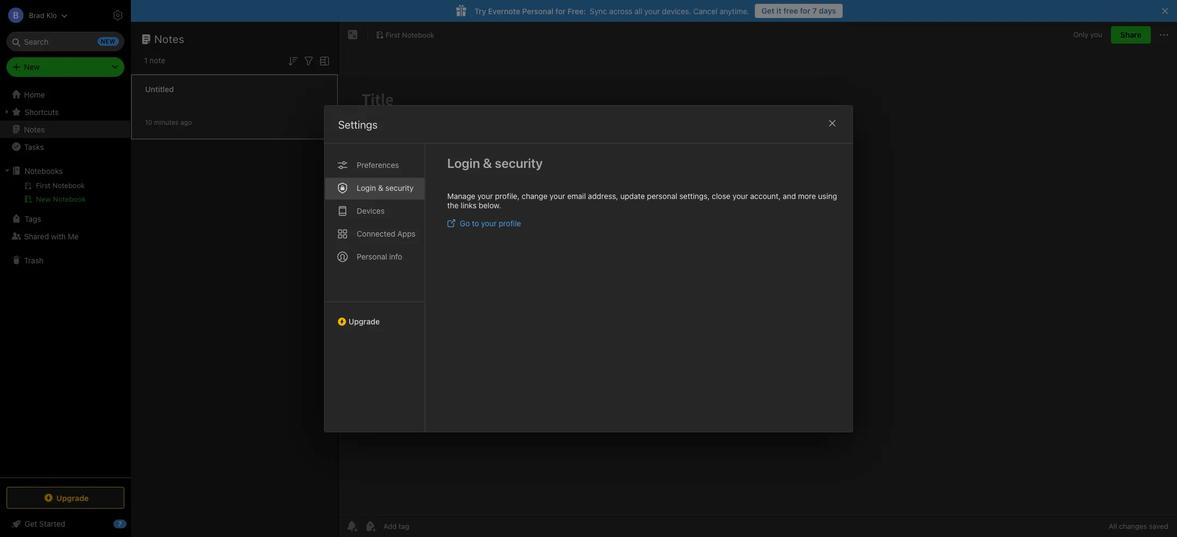 Task type: vqa. For each thing, say whether or not it's contained in the screenshot.
New popup button
yes



Task type: locate. For each thing, give the bounding box(es) containing it.
0 horizontal spatial login
[[357, 183, 376, 192]]

1 vertical spatial personal
[[357, 252, 387, 261]]

Search text field
[[14, 32, 117, 51]]

first notebook button
[[372, 27, 438, 43]]

devices
[[357, 206, 385, 215]]

tasks
[[24, 142, 44, 151]]

1 horizontal spatial personal
[[523, 6, 554, 16]]

1 horizontal spatial &
[[483, 155, 492, 171]]

your
[[645, 6, 660, 16], [478, 191, 493, 201], [550, 191, 566, 201], [733, 191, 749, 201], [481, 219, 497, 228]]

notebooks
[[25, 166, 63, 175]]

0 vertical spatial login & security
[[448, 155, 543, 171]]

for for 7
[[801, 6, 811, 15]]

shortcuts button
[[0, 103, 130, 121]]

for inside button
[[801, 6, 811, 15]]

0 horizontal spatial personal
[[357, 252, 387, 261]]

connected
[[357, 229, 396, 238]]

1 horizontal spatial for
[[801, 6, 811, 15]]

1 vertical spatial new
[[36, 195, 51, 204]]

1 horizontal spatial upgrade button
[[325, 302, 425, 330]]

1 vertical spatial login & security
[[357, 183, 414, 192]]

notebooks link
[[0, 162, 130, 180]]

for left free: on the top of the page
[[556, 6, 566, 16]]

for
[[801, 6, 811, 15], [556, 6, 566, 16]]

settings image
[[111, 9, 124, 22]]

shared
[[24, 232, 49, 241]]

more
[[799, 191, 817, 201]]

notebook inside group
[[53, 195, 86, 204]]

new inside button
[[36, 195, 51, 204]]

1 vertical spatial login
[[357, 183, 376, 192]]

shared with me link
[[0, 228, 130, 245]]

note
[[150, 56, 165, 65]]

personal
[[523, 6, 554, 16], [357, 252, 387, 261]]

login up manage
[[448, 155, 480, 171]]

home
[[24, 90, 45, 99]]

login & security up the profile,
[[448, 155, 543, 171]]

0 vertical spatial security
[[495, 155, 543, 171]]

go
[[460, 219, 470, 228]]

login & security
[[448, 155, 543, 171], [357, 183, 414, 192]]

new button
[[7, 57, 124, 77]]

close image
[[826, 117, 839, 130]]

& down preferences
[[378, 183, 384, 192]]

and
[[783, 191, 796, 201]]

shared with me
[[24, 232, 79, 241]]

notebook up the tags button
[[53, 195, 86, 204]]

notes up note
[[154, 33, 185, 45]]

tags button
[[0, 210, 130, 228]]

1 horizontal spatial security
[[495, 155, 543, 171]]

notebook
[[402, 30, 435, 39], [53, 195, 86, 204]]

1 horizontal spatial login & security
[[448, 155, 543, 171]]

trash link
[[0, 252, 130, 269]]

get
[[762, 6, 775, 15]]

new notebook button
[[0, 193, 130, 206]]

new inside popup button
[[24, 62, 40, 72]]

first notebook
[[386, 30, 435, 39]]

to
[[472, 219, 479, 228]]

home link
[[0, 86, 131, 103]]

your right all
[[645, 6, 660, 16]]

with
[[51, 232, 66, 241]]

1 horizontal spatial notebook
[[402, 30, 435, 39]]

only you
[[1074, 30, 1103, 39]]

changes
[[1120, 522, 1148, 531]]

all
[[635, 6, 643, 16]]

manage
[[448, 191, 476, 201]]

email
[[568, 191, 586, 201]]

security down preferences
[[386, 183, 414, 192]]

10
[[145, 118, 152, 126]]

notes link
[[0, 121, 130, 138]]

1 vertical spatial security
[[386, 183, 414, 192]]

1 vertical spatial upgrade
[[56, 494, 89, 503]]

upgrade
[[349, 317, 380, 326], [56, 494, 89, 503]]

add a reminder image
[[346, 520, 359, 533]]

1 for from the left
[[801, 6, 811, 15]]

notes up 'tasks'
[[24, 125, 45, 134]]

0 vertical spatial &
[[483, 155, 492, 171]]

Note Editor text field
[[339, 74, 1178, 515]]

apps
[[398, 229, 416, 238]]

personal right evernote
[[523, 6, 554, 16]]

None search field
[[14, 32, 117, 51]]

below.
[[479, 201, 501, 210]]

&
[[483, 155, 492, 171], [378, 183, 384, 192]]

upgrade button inside tab list
[[325, 302, 425, 330]]

shortcuts
[[25, 107, 59, 117]]

0 horizontal spatial security
[[386, 183, 414, 192]]

expand note image
[[347, 28, 360, 41]]

security
[[495, 155, 543, 171], [386, 183, 414, 192]]

manage your profile, change your email address, update personal settings, close your account, and more using the links below.
[[448, 191, 838, 210]]

notebook right first
[[402, 30, 435, 39]]

1 horizontal spatial notes
[[154, 33, 185, 45]]

1 horizontal spatial upgrade
[[349, 317, 380, 326]]

security up the profile,
[[495, 155, 543, 171]]

& up below.
[[483, 155, 492, 171]]

new
[[24, 62, 40, 72], [36, 195, 51, 204]]

settings
[[338, 118, 378, 131]]

personal down connected
[[357, 252, 387, 261]]

your left 'email' at the top left
[[550, 191, 566, 201]]

try evernote personal for free: sync across all your devices. cancel anytime.
[[475, 6, 750, 16]]

go to your profile button
[[448, 219, 521, 228]]

tab list containing preferences
[[325, 143, 426, 432]]

notes
[[154, 33, 185, 45], [24, 125, 45, 134]]

login up devices
[[357, 183, 376, 192]]

tab list
[[325, 143, 426, 432]]

upgrade button
[[325, 302, 425, 330], [7, 487, 124, 509]]

new notebook group
[[0, 180, 130, 210]]

for left '7'
[[801, 6, 811, 15]]

new up "tags"
[[36, 195, 51, 204]]

notebook inside note window element
[[402, 30, 435, 39]]

0 vertical spatial new
[[24, 62, 40, 72]]

get it free for 7 days button
[[756, 4, 843, 18]]

expand notebooks image
[[3, 166, 11, 175]]

all
[[1110, 522, 1118, 531]]

new up home
[[24, 62, 40, 72]]

tree
[[0, 86, 131, 478]]

login & security down preferences
[[357, 183, 414, 192]]

personal info
[[357, 252, 403, 261]]

0 vertical spatial upgrade button
[[325, 302, 425, 330]]

0 horizontal spatial notes
[[24, 125, 45, 134]]

0 horizontal spatial upgrade button
[[7, 487, 124, 509]]

0 vertical spatial notes
[[154, 33, 185, 45]]

you
[[1091, 30, 1103, 39]]

1 vertical spatial notes
[[24, 125, 45, 134]]

cancel
[[694, 6, 718, 16]]

0 vertical spatial login
[[448, 155, 480, 171]]

days
[[819, 6, 837, 15]]

notebook for first notebook
[[402, 30, 435, 39]]

across
[[610, 6, 633, 16]]

connected apps
[[357, 229, 416, 238]]

1 vertical spatial notebook
[[53, 195, 86, 204]]

1 vertical spatial &
[[378, 183, 384, 192]]

0 horizontal spatial notebook
[[53, 195, 86, 204]]

0 horizontal spatial for
[[556, 6, 566, 16]]

0 horizontal spatial login & security
[[357, 183, 414, 192]]

2 for from the left
[[556, 6, 566, 16]]

login
[[448, 155, 480, 171], [357, 183, 376, 192]]

anytime.
[[720, 6, 750, 16]]

0 vertical spatial notebook
[[402, 30, 435, 39]]



Task type: describe. For each thing, give the bounding box(es) containing it.
address,
[[588, 191, 619, 201]]

go to your profile
[[460, 219, 521, 228]]

notebook for new notebook
[[53, 195, 86, 204]]

1 horizontal spatial login
[[448, 155, 480, 171]]

10 minutes ago
[[145, 118, 192, 126]]

links
[[461, 201, 477, 210]]

1
[[144, 56, 148, 65]]

change
[[522, 191, 548, 201]]

login inside tab list
[[357, 183, 376, 192]]

account,
[[751, 191, 781, 201]]

0 horizontal spatial upgrade
[[56, 494, 89, 503]]

login & security inside tab list
[[357, 183, 414, 192]]

profile
[[499, 219, 521, 228]]

minutes
[[154, 118, 179, 126]]

free:
[[568, 6, 586, 16]]

share
[[1121, 30, 1142, 39]]

new for new notebook
[[36, 195, 51, 204]]

tags
[[25, 214, 41, 224]]

0 vertical spatial personal
[[523, 6, 554, 16]]

tasks button
[[0, 138, 130, 156]]

sync
[[590, 6, 608, 16]]

preferences
[[357, 160, 399, 169]]

close
[[712, 191, 731, 201]]

update
[[621, 191, 645, 201]]

trash
[[24, 256, 44, 265]]

0 vertical spatial upgrade
[[349, 317, 380, 326]]

share button
[[1112, 26, 1152, 44]]

saved
[[1150, 522, 1169, 531]]

note window element
[[339, 22, 1178, 538]]

your right to
[[481, 219, 497, 228]]

for for free:
[[556, 6, 566, 16]]

first
[[386, 30, 400, 39]]

your right close
[[733, 191, 749, 201]]

new notebook
[[36, 195, 86, 204]]

tree containing home
[[0, 86, 131, 478]]

free
[[784, 6, 799, 15]]

settings,
[[680, 191, 710, 201]]

only
[[1074, 30, 1089, 39]]

add tag image
[[364, 520, 377, 533]]

7
[[813, 6, 817, 15]]

it
[[777, 6, 782, 15]]

using
[[819, 191, 838, 201]]

evernote
[[488, 6, 521, 16]]

info
[[389, 252, 403, 261]]

untitled
[[145, 84, 174, 94]]

devices.
[[662, 6, 692, 16]]

1 note
[[144, 56, 165, 65]]

your right links
[[478, 191, 493, 201]]

try
[[475, 6, 486, 16]]

get it free for 7 days
[[762, 6, 837, 15]]

1 vertical spatial upgrade button
[[7, 487, 124, 509]]

me
[[68, 232, 79, 241]]

personal
[[647, 191, 678, 201]]

0 horizontal spatial &
[[378, 183, 384, 192]]

profile,
[[495, 191, 520, 201]]

the
[[448, 201, 459, 210]]

all changes saved
[[1110, 522, 1169, 531]]

new for new
[[24, 62, 40, 72]]

ago
[[180, 118, 192, 126]]



